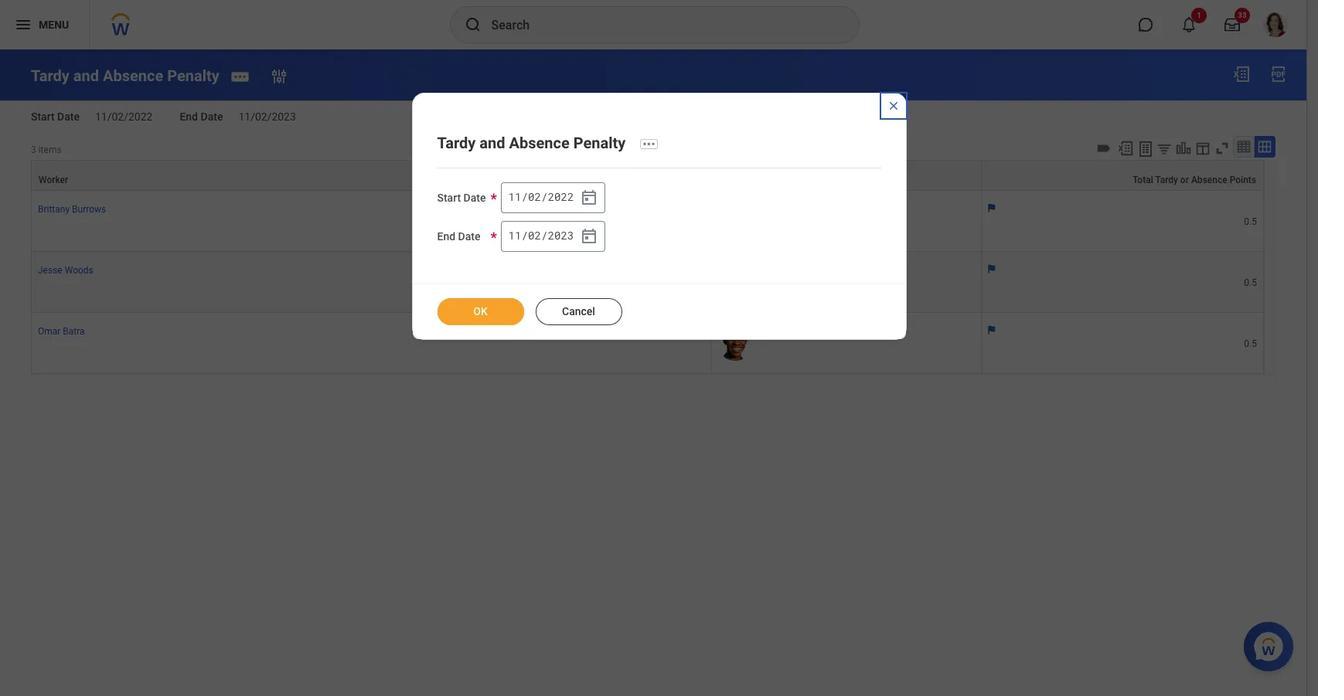 Task type: vqa. For each thing, say whether or not it's contained in the screenshot.
second row from the top of the 'Tardy and Absence Penalty' 'main content'
yes



Task type: describe. For each thing, give the bounding box(es) containing it.
tardy and absence penalty main content
[[0, 49, 1307, 389]]

points
[[1230, 175, 1256, 185]]

brittany
[[38, 204, 70, 215]]

row containing brittany burrows
[[31, 191, 1264, 252]]

total tardy or absence points
[[1133, 175, 1256, 185]]

click to view/edit grid preferences image
[[1195, 140, 1212, 157]]

start date for start date group
[[437, 192, 486, 204]]

3 items
[[31, 144, 62, 155]]

select to filter grid data image
[[1156, 140, 1173, 157]]

batra
[[63, 326, 85, 337]]

0 horizontal spatial export to excel image
[[1117, 140, 1134, 157]]

tardy for topmost tardy and absence penalty link
[[31, 66, 69, 85]]

cancel
[[562, 305, 595, 318]]

jesse woods link
[[38, 262, 93, 276]]

3
[[31, 144, 36, 155]]

close worker profile completeness image
[[887, 100, 900, 112]]

end for start date group
[[437, 230, 455, 243]]

toolbar inside "tardy and absence penalty" 'main content'
[[1093, 136, 1276, 160]]

end date for the end date element
[[180, 111, 223, 123]]

11 / 02 / 2023
[[508, 228, 574, 243]]

02 for 2023
[[528, 228, 541, 243]]

11 for 11 / 02 / 2022
[[508, 190, 521, 204]]

end date for end date group
[[437, 230, 481, 243]]

verbal warning image for jesse woods
[[988, 264, 996, 274]]

absence inside popup button
[[1191, 175, 1228, 185]]

0.5 for jesse woods
[[1244, 278, 1257, 289]]

verbal warning element for omar batra
[[988, 325, 1257, 351]]

tardy and absence penalty dialog
[[412, 93, 907, 340]]

penalty for tardy and absence penalty link within dialog
[[573, 134, 626, 152]]

brittany burrows
[[38, 204, 106, 215]]

2023
[[548, 228, 574, 243]]

tardy and absence penalty for topmost tardy and absence penalty link
[[31, 66, 219, 85]]

employee's photo (jesse woods) image
[[718, 264, 753, 300]]

tardy and absence penalty link inside dialog
[[437, 134, 626, 152]]

absence for topmost tardy and absence penalty link
[[103, 66, 163, 85]]

burrows
[[72, 204, 106, 215]]

inbox large image
[[1225, 17, 1240, 32]]

ok button
[[437, 298, 524, 326]]

end date group
[[501, 221, 606, 252]]

tardy for tardy and absence penalty link within dialog
[[437, 134, 476, 152]]

start for start date group
[[437, 192, 461, 204]]

02 for 2022
[[528, 190, 541, 204]]

verbal warning image for omar batra
[[988, 325, 996, 335]]

0 vertical spatial export to excel image
[[1232, 65, 1251, 84]]

brittany burrows link
[[38, 201, 106, 215]]

workday assistant region
[[1244, 616, 1300, 672]]

worker
[[39, 175, 68, 185]]

start date group
[[501, 182, 606, 213]]

verbal warning element for jesse woods
[[988, 264, 1257, 290]]

date for the end date element
[[201, 111, 223, 123]]

absence for tardy and absence penalty link within dialog
[[509, 134, 570, 152]]

end for start date element
[[180, 111, 198, 123]]

11 for 11 / 02 / 2023
[[508, 228, 521, 243]]

penalty for topmost tardy and absence penalty link
[[167, 66, 219, 85]]

or
[[1181, 175, 1189, 185]]

row containing jesse woods
[[31, 252, 1264, 313]]

11 / 02 / 2022
[[508, 190, 574, 204]]

profile logan mcneil element
[[1254, 8, 1297, 42]]

verbal warning image
[[988, 203, 996, 213]]

ok
[[473, 305, 488, 318]]



Task type: locate. For each thing, give the bounding box(es) containing it.
1 horizontal spatial start date
[[437, 192, 486, 204]]

1 vertical spatial tardy
[[437, 134, 476, 152]]

/
[[521, 190, 528, 204], [541, 190, 548, 204], [521, 228, 528, 243], [541, 228, 548, 243]]

fullscreen image
[[1214, 140, 1231, 157]]

1 vertical spatial export to excel image
[[1117, 140, 1134, 157]]

and for tardy and absence penalty link within dialog
[[480, 134, 505, 152]]

and inside dialog
[[480, 134, 505, 152]]

0 vertical spatial calendar image
[[580, 188, 599, 207]]

1 horizontal spatial penalty
[[573, 134, 626, 152]]

0 horizontal spatial tardy and absence penalty
[[31, 66, 219, 85]]

0 horizontal spatial tardy
[[31, 66, 69, 85]]

calendar image for 11 / 02 / 2022
[[580, 188, 599, 207]]

1 verbal warning element from the top
[[988, 203, 1257, 228]]

0 horizontal spatial and
[[73, 66, 99, 85]]

2 vertical spatial tardy
[[1155, 175, 1178, 185]]

11
[[508, 190, 521, 204], [508, 228, 521, 243]]

0 vertical spatial and
[[73, 66, 99, 85]]

0 vertical spatial tardy and absence penalty
[[31, 66, 219, 85]]

4 row from the top
[[31, 313, 1264, 374]]

2 vertical spatial absence
[[1191, 175, 1228, 185]]

1 11 from the top
[[508, 190, 521, 204]]

1 vertical spatial start date
[[437, 192, 486, 204]]

tardy and absence penalty link up start date element
[[31, 66, 219, 85]]

calendar image right the 2023 at top
[[580, 227, 599, 246]]

2 02 from the top
[[528, 228, 541, 243]]

tardy inside popup button
[[1155, 175, 1178, 185]]

0.5 for omar batra
[[1244, 339, 1257, 350]]

1 horizontal spatial start
[[437, 192, 461, 204]]

1 horizontal spatial and
[[480, 134, 505, 152]]

date for start date element
[[57, 111, 80, 123]]

1 vertical spatial 0.5
[[1244, 278, 1257, 289]]

2 0.5 from the top
[[1244, 278, 1257, 289]]

0 vertical spatial end
[[180, 111, 198, 123]]

1 horizontal spatial absence
[[509, 134, 570, 152]]

1 horizontal spatial end date
[[437, 230, 481, 243]]

1 horizontal spatial export to excel image
[[1232, 65, 1251, 84]]

start date for start date element
[[31, 111, 80, 123]]

0 horizontal spatial end
[[180, 111, 198, 123]]

end inside tardy and absence penalty dialog
[[437, 230, 455, 243]]

1 vertical spatial end
[[437, 230, 455, 243]]

tardy and absence penalty link up 11 / 02 / 2022
[[437, 134, 626, 152]]

verbal warning image
[[988, 264, 996, 274], [988, 325, 996, 335]]

0.5
[[1244, 217, 1257, 228], [1244, 278, 1257, 289], [1244, 339, 1257, 350]]

0 horizontal spatial absence
[[103, 66, 163, 85]]

row containing omar batra
[[31, 313, 1264, 374]]

1 vertical spatial penalty
[[573, 134, 626, 152]]

1 vertical spatial absence
[[509, 134, 570, 152]]

absence right or
[[1191, 175, 1228, 185]]

0 horizontal spatial penalty
[[167, 66, 219, 85]]

1 vertical spatial 11
[[508, 228, 521, 243]]

1 vertical spatial 02
[[528, 228, 541, 243]]

calendar image
[[580, 188, 599, 207], [580, 227, 599, 246]]

end date element
[[238, 102, 296, 125]]

start date element
[[95, 102, 153, 125]]

0 vertical spatial 0.5
[[1244, 217, 1257, 228]]

0 vertical spatial 02
[[528, 190, 541, 204]]

and inside 'main content'
[[73, 66, 99, 85]]

2 calendar image from the top
[[580, 227, 599, 246]]

row
[[31, 160, 1264, 191], [31, 191, 1264, 252], [31, 252, 1264, 313], [31, 313, 1264, 374]]

0 horizontal spatial start
[[31, 111, 55, 123]]

1 verbal warning image from the top
[[988, 264, 996, 274]]

tardy and absence penalty
[[31, 66, 219, 85], [437, 134, 626, 152]]

3 row from the top
[[31, 252, 1264, 313]]

2 horizontal spatial absence
[[1191, 175, 1228, 185]]

end date inside "tardy and absence penalty" 'main content'
[[180, 111, 223, 123]]

1 horizontal spatial tardy and absence penalty
[[437, 134, 626, 152]]

calendar image right 2022
[[580, 188, 599, 207]]

0 vertical spatial penalty
[[167, 66, 219, 85]]

and
[[73, 66, 99, 85], [480, 134, 505, 152]]

verbal warning element
[[988, 203, 1257, 228], [988, 264, 1257, 290], [988, 325, 1257, 351]]

penalty inside dialog
[[573, 134, 626, 152]]

3 verbal warning element from the top
[[988, 325, 1257, 351]]

end date inside tardy and absence penalty dialog
[[437, 230, 481, 243]]

02 inside start date group
[[528, 190, 541, 204]]

export to excel image
[[1232, 65, 1251, 84], [1117, 140, 1134, 157]]

omar batra link
[[38, 323, 85, 337]]

date for end date group
[[458, 230, 481, 243]]

tardy and absence penalty inside tardy and absence penalty dialog
[[437, 134, 626, 152]]

02
[[528, 190, 541, 204], [528, 228, 541, 243]]

0 vertical spatial start
[[31, 111, 55, 123]]

2 horizontal spatial tardy
[[1155, 175, 1178, 185]]

calendar image inside start date group
[[580, 188, 599, 207]]

toolbar
[[1093, 136, 1276, 160]]

woods
[[65, 265, 93, 276]]

3 0.5 from the top
[[1244, 339, 1257, 350]]

penalty
[[167, 66, 219, 85], [573, 134, 626, 152]]

11 left the 2023 at top
[[508, 228, 521, 243]]

11 left 2022
[[508, 190, 521, 204]]

0 vertical spatial 11
[[508, 190, 521, 204]]

cancel button
[[535, 298, 622, 326]]

2 11 from the top
[[508, 228, 521, 243]]

1 horizontal spatial tardy
[[437, 134, 476, 152]]

omar
[[38, 326, 61, 337]]

export to worksheets image
[[1137, 140, 1155, 158]]

tardy inside dialog
[[437, 134, 476, 152]]

employee's photo (brittany burrows) image
[[718, 203, 753, 239]]

2022
[[548, 190, 574, 204]]

2 verbal warning image from the top
[[988, 325, 996, 335]]

end date
[[180, 111, 223, 123], [437, 230, 481, 243]]

11 inside start date group
[[508, 190, 521, 204]]

total
[[1133, 175, 1153, 185]]

table image
[[1236, 139, 1252, 154]]

total tardy or absence points button
[[982, 161, 1263, 190]]

1 vertical spatial start
[[437, 192, 461, 204]]

tardy and absence penalty link
[[31, 66, 219, 85], [437, 134, 626, 152]]

0 vertical spatial tardy
[[31, 66, 69, 85]]

items
[[38, 144, 62, 155]]

calendar image for 11 / 02 / 2023
[[580, 227, 599, 246]]

0 vertical spatial verbal warning image
[[988, 264, 996, 274]]

end inside "tardy and absence penalty" 'main content'
[[180, 111, 198, 123]]

1 calendar image from the top
[[580, 188, 599, 207]]

start for start date element
[[31, 111, 55, 123]]

start date inside "tardy and absence penalty" 'main content'
[[31, 111, 80, 123]]

2 verbal warning element from the top
[[988, 264, 1257, 290]]

1 vertical spatial tardy and absence penalty link
[[437, 134, 626, 152]]

date left 11 / 02 / 2023
[[458, 230, 481, 243]]

02 left 2022
[[528, 190, 541, 204]]

1 vertical spatial end date
[[437, 230, 481, 243]]

date left 11 / 02 / 2022
[[464, 192, 486, 204]]

1 vertical spatial tardy and absence penalty
[[437, 134, 626, 152]]

employee's photo (omar batra) image
[[718, 325, 753, 361]]

1 vertical spatial and
[[480, 134, 505, 152]]

date
[[57, 111, 80, 123], [201, 111, 223, 123], [464, 192, 486, 204], [458, 230, 481, 243]]

absence up 11 / 02 / 2022
[[509, 134, 570, 152]]

start date inside tardy and absence penalty dialog
[[437, 192, 486, 204]]

1 02 from the top
[[528, 190, 541, 204]]

11/02/2023
[[238, 111, 296, 123]]

tardy
[[31, 66, 69, 85], [437, 134, 476, 152], [1155, 175, 1178, 185]]

search image
[[464, 15, 482, 34]]

tardy and absence penalty up 11 / 02 / 2022
[[437, 134, 626, 152]]

start
[[31, 111, 55, 123], [437, 192, 461, 204]]

1 horizontal spatial tardy and absence penalty link
[[437, 134, 626, 152]]

02 left the 2023 at top
[[528, 228, 541, 243]]

0 vertical spatial absence
[[103, 66, 163, 85]]

jesse woods
[[38, 265, 93, 276]]

start inside tardy and absence penalty dialog
[[437, 192, 461, 204]]

omar batra
[[38, 326, 85, 337]]

export to excel image left 'export to worksheets' icon
[[1117, 140, 1134, 157]]

11/02/2022
[[95, 111, 153, 123]]

end
[[180, 111, 198, 123], [437, 230, 455, 243]]

and for topmost tardy and absence penalty link
[[73, 66, 99, 85]]

date up the items
[[57, 111, 80, 123]]

0 horizontal spatial tardy and absence penalty link
[[31, 66, 219, 85]]

1 row from the top
[[31, 160, 1264, 191]]

date for start date group
[[464, 192, 486, 204]]

0 vertical spatial end date
[[180, 111, 223, 123]]

tardy and absence penalty up start date element
[[31, 66, 219, 85]]

absence
[[103, 66, 163, 85], [509, 134, 570, 152], [1191, 175, 1228, 185]]

1 vertical spatial verbal warning image
[[988, 325, 996, 335]]

calendar image inside end date group
[[580, 227, 599, 246]]

start inside "tardy and absence penalty" 'main content'
[[31, 111, 55, 123]]

absence inside dialog
[[509, 134, 570, 152]]

row containing worker
[[31, 160, 1264, 191]]

2 vertical spatial verbal warning element
[[988, 325, 1257, 351]]

1 vertical spatial calendar image
[[580, 227, 599, 246]]

0 horizontal spatial end date
[[180, 111, 223, 123]]

worker button
[[32, 161, 711, 190]]

expand table image
[[1257, 139, 1273, 154]]

1 horizontal spatial end
[[437, 230, 455, 243]]

tardy and absence penalty for tardy and absence penalty link within dialog
[[437, 134, 626, 152]]

0 vertical spatial tardy and absence penalty link
[[31, 66, 219, 85]]

expand/collapse chart image
[[1175, 140, 1192, 157]]

0.5 for brittany burrows
[[1244, 217, 1257, 228]]

export to excel image left view printable version (pdf) image
[[1232, 65, 1251, 84]]

02 inside end date group
[[528, 228, 541, 243]]

2 row from the top
[[31, 191, 1264, 252]]

tag image
[[1096, 140, 1113, 157]]

date left 11/02/2023
[[201, 111, 223, 123]]

verbal warning element for brittany burrows
[[988, 203, 1257, 228]]

penalty inside 'main content'
[[167, 66, 219, 85]]

1 0.5 from the top
[[1244, 217, 1257, 228]]

0 vertical spatial verbal warning element
[[988, 203, 1257, 228]]

1 vertical spatial verbal warning element
[[988, 264, 1257, 290]]

tardy and absence penalty inside 'main content'
[[31, 66, 219, 85]]

jesse
[[38, 265, 62, 276]]

notifications large image
[[1181, 17, 1197, 32]]

11 inside end date group
[[508, 228, 521, 243]]

change selection image
[[270, 67, 288, 86]]

absence up start date element
[[103, 66, 163, 85]]

view printable version (pdf) image
[[1270, 65, 1288, 84]]

start date
[[31, 111, 80, 123], [437, 192, 486, 204]]

2 vertical spatial 0.5
[[1244, 339, 1257, 350]]

0 horizontal spatial start date
[[31, 111, 80, 123]]

0 vertical spatial start date
[[31, 111, 80, 123]]



